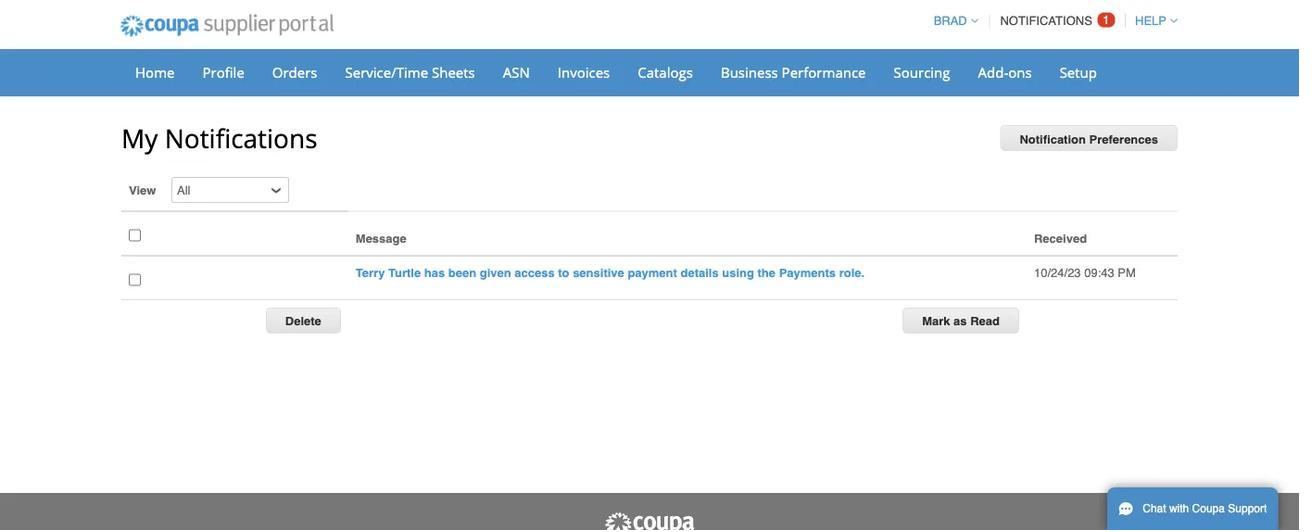 Task type: locate. For each thing, give the bounding box(es) containing it.
read
[[971, 314, 1000, 328]]

been
[[448, 266, 476, 279]]

sheets
[[432, 63, 475, 82]]

10/24/23
[[1034, 266, 1081, 279]]

profile
[[202, 63, 244, 82]]

notifications up ons
[[1000, 14, 1092, 28]]

business
[[721, 63, 778, 82]]

given
[[480, 266, 511, 279]]

the
[[758, 266, 776, 279]]

my
[[121, 120, 158, 156]]

add-ons link
[[966, 58, 1044, 86]]

details
[[681, 266, 719, 279]]

0 horizontal spatial notifications
[[165, 120, 317, 156]]

1 vertical spatial notifications
[[165, 120, 317, 156]]

has
[[424, 266, 445, 279]]

orders link
[[260, 58, 329, 86]]

brad link
[[926, 14, 978, 28]]

support
[[1228, 502, 1267, 515]]

coupa supplier portal image
[[108, 3, 346, 49], [603, 512, 696, 530]]

10/24/23 09:43 pm
[[1034, 266, 1136, 279]]

brad
[[934, 14, 967, 28]]

1 vertical spatial coupa supplier portal image
[[603, 512, 696, 530]]

add-
[[978, 63, 1009, 82]]

ons
[[1009, 63, 1032, 82]]

notifications down profile link
[[165, 120, 317, 156]]

0 vertical spatial notifications
[[1000, 14, 1092, 28]]

notifications
[[1000, 14, 1092, 28], [165, 120, 317, 156]]

None checkbox
[[129, 223, 141, 247], [129, 268, 141, 292], [129, 223, 141, 247], [129, 268, 141, 292]]

1
[[1103, 13, 1110, 27]]

0 vertical spatial coupa supplier portal image
[[108, 3, 346, 49]]

with
[[1170, 502, 1189, 515]]

turtle
[[388, 266, 421, 279]]

my notifications
[[121, 120, 317, 156]]

role.
[[839, 266, 865, 279]]

to
[[558, 266, 570, 279]]

mark
[[922, 314, 950, 328]]

as
[[954, 314, 967, 328]]

profile link
[[190, 58, 257, 86]]

view
[[129, 183, 156, 197]]

invoices
[[558, 63, 610, 82]]

service/time
[[345, 63, 428, 82]]

1 horizontal spatial coupa supplier portal image
[[603, 512, 696, 530]]

setup link
[[1048, 58, 1109, 86]]

invoices link
[[546, 58, 622, 86]]

delete button
[[266, 308, 341, 334]]

0 horizontal spatial coupa supplier portal image
[[108, 3, 346, 49]]

notification preferences link
[[1000, 125, 1178, 151]]

preferences
[[1089, 132, 1158, 146]]

service/time sheets link
[[333, 58, 487, 86]]

notification
[[1020, 132, 1086, 146]]

navigation
[[926, 3, 1178, 39]]

mark as read button
[[903, 308, 1019, 334]]

asn link
[[491, 58, 542, 86]]

1 horizontal spatial notifications
[[1000, 14, 1092, 28]]

pm
[[1118, 266, 1136, 279]]

sourcing
[[894, 63, 950, 82]]

setup
[[1060, 63, 1097, 82]]

orders
[[272, 63, 317, 82]]

service/time sheets
[[345, 63, 475, 82]]



Task type: describe. For each thing, give the bounding box(es) containing it.
navigation containing notifications 1
[[926, 3, 1178, 39]]

payment
[[628, 266, 677, 279]]

coupa
[[1192, 502, 1225, 515]]

sensitive
[[573, 266, 624, 279]]

business performance link
[[709, 58, 878, 86]]

catalogs link
[[626, 58, 705, 86]]

catalogs
[[638, 63, 693, 82]]

performance
[[782, 63, 866, 82]]

using
[[722, 266, 754, 279]]

business performance
[[721, 63, 866, 82]]

payments
[[779, 266, 836, 279]]

help link
[[1127, 14, 1178, 28]]

mark as read
[[922, 314, 1000, 328]]

chat with coupa support button
[[1107, 487, 1278, 530]]

asn
[[503, 63, 530, 82]]

terry turtle has been given access to sensitive payment details using the payments role.
[[356, 266, 865, 279]]

home
[[135, 63, 175, 82]]

terry
[[356, 266, 385, 279]]

chat
[[1143, 502, 1166, 515]]

sourcing link
[[882, 58, 962, 86]]

add-ons
[[978, 63, 1032, 82]]

notification preferences
[[1020, 132, 1158, 146]]

message
[[356, 232, 407, 246]]

help
[[1135, 14, 1167, 28]]

delete
[[285, 314, 321, 328]]

09:43
[[1085, 266, 1115, 279]]

notifications 1
[[1000, 13, 1110, 28]]

access
[[515, 266, 555, 279]]

terry turtle has been given access to sensitive payment details using the payments role. link
[[356, 266, 865, 279]]

chat with coupa support
[[1143, 502, 1267, 515]]

received
[[1034, 232, 1087, 246]]

notifications inside "notifications 1"
[[1000, 14, 1092, 28]]

home link
[[123, 58, 187, 86]]



Task type: vqa. For each thing, say whether or not it's contained in the screenshot.
you corresponding to Do you have a Supplier Diversity program?
no



